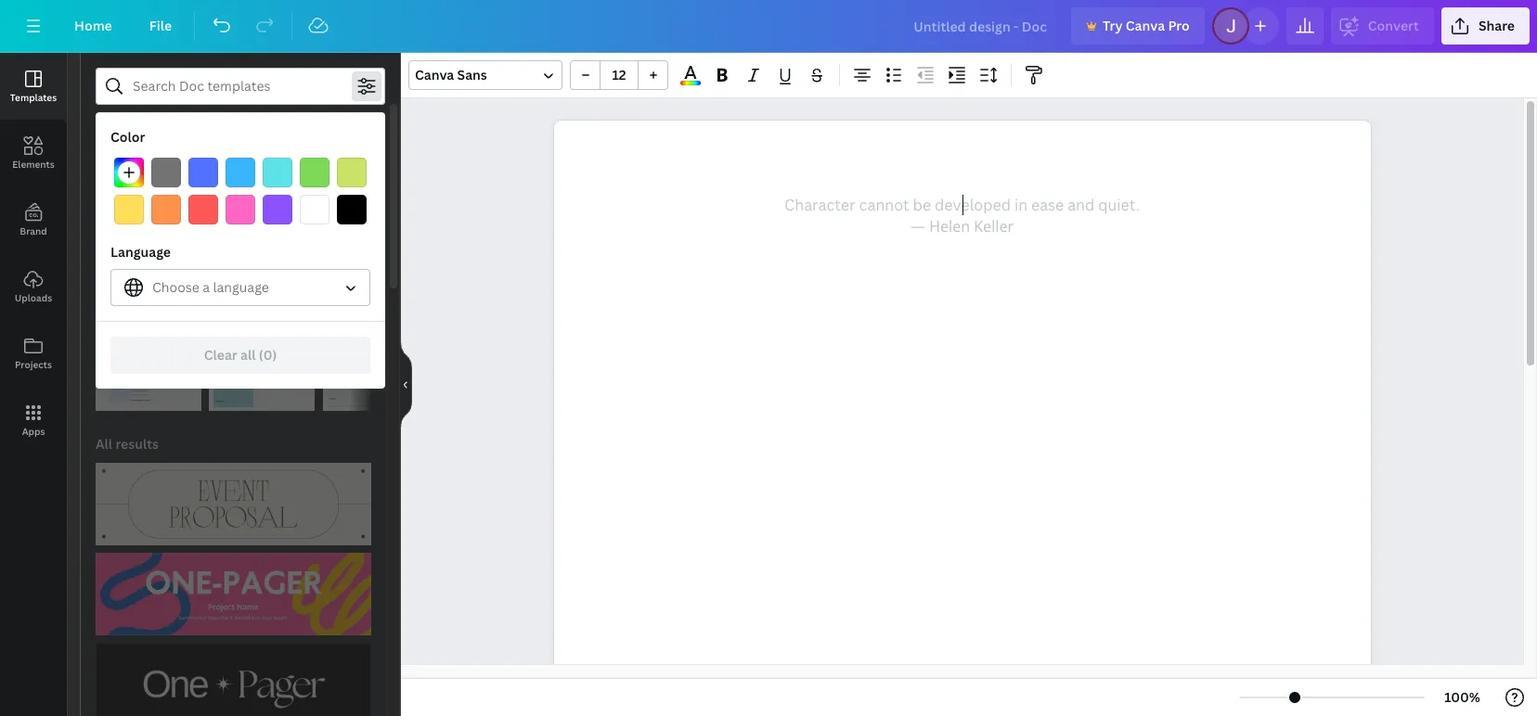 Task type: vqa. For each thing, say whether or not it's contained in the screenshot.
Design title text field
yes



Task type: locate. For each thing, give the bounding box(es) containing it.
#737373 image
[[151, 158, 181, 188]]

main menu bar
[[0, 0, 1537, 53]]

share button
[[1442, 7, 1530, 45]]

canva right try
[[1126, 17, 1165, 34]]

templates button
[[0, 53, 67, 120]]

try canva pro
[[1103, 17, 1190, 34]]

one pager doc in black and white blue light blue classic professional style image
[[96, 274, 202, 411]]

Orange button
[[151, 195, 181, 225]]

canva sans button
[[408, 60, 563, 90]]

grass green image
[[300, 158, 330, 188], [300, 158, 330, 188]]

0 horizontal spatial canva
[[415, 66, 454, 84]]

canva left sans
[[415, 66, 454, 84]]

file button
[[134, 7, 187, 45]]

white image
[[300, 195, 330, 225]]

hide image
[[400, 340, 412, 429]]

elements button
[[0, 120, 67, 187]]

Pink button
[[226, 195, 255, 225]]

home link
[[59, 7, 127, 45]]

yellow image
[[114, 195, 144, 225]]

language
[[213, 278, 269, 296]]

lime image
[[337, 158, 367, 188]]

tips
[[230, 199, 250, 214]]

1 horizontal spatial canva
[[1126, 17, 1165, 34]]

group
[[570, 60, 668, 90]]

elements
[[12, 158, 55, 171]]

in...
[[247, 181, 269, 199]]

black image
[[337, 195, 367, 225]]

get
[[152, 199, 171, 214]]

canva inside "popup button"
[[415, 66, 454, 84]]

before you dig in... get our inside tips on docs.
[[152, 181, 298, 214]]

white image
[[300, 195, 330, 225]]

Lime button
[[337, 158, 367, 188]]

apps
[[22, 425, 45, 438]]

planner
[[108, 125, 156, 143]]

turquoise blue image
[[263, 158, 292, 188]]

color option group
[[110, 154, 370, 228]]

canva
[[1126, 17, 1165, 34], [415, 66, 454, 84]]

Turquoise blue button
[[263, 158, 292, 188]]

0 vertical spatial canva
[[1126, 17, 1165, 34]]

Light blue button
[[226, 158, 255, 188]]

#737373 image
[[151, 158, 181, 188]]

pro
[[1168, 17, 1190, 34]]

None text field
[[554, 121, 1371, 717]]

(0)
[[259, 346, 277, 364]]

all results
[[96, 435, 159, 453]]

turquoise blue image
[[263, 158, 292, 188]]

project overview/one-pager professional docs banner in pink dark blue yellow playful abstract style image
[[96, 553, 371, 636]]

Royal blue button
[[188, 158, 218, 188]]

canva inside button
[[1126, 17, 1165, 34]]

you
[[198, 181, 221, 199]]

#737373 button
[[151, 158, 181, 188]]

projects button
[[0, 320, 67, 387]]

results
[[116, 435, 159, 453]]

apps button
[[0, 387, 67, 454]]

purple image
[[263, 195, 292, 225]]

– – number field
[[606, 66, 632, 84]]

cover letter button
[[341, 116, 440, 153]]

cover letter
[[353, 125, 428, 143]]

inside
[[195, 199, 227, 214]]

Search Doc templates search field
[[133, 69, 348, 104]]

1 vertical spatial canva
[[415, 66, 454, 84]]

doc
[[96, 246, 121, 264]]

add a new color image
[[114, 158, 144, 188], [114, 158, 144, 188]]

docs.
[[269, 199, 298, 214]]

templates
[[124, 246, 188, 264]]

uploads
[[15, 291, 52, 304]]

orange image
[[151, 195, 181, 225], [151, 195, 181, 225]]

100% button
[[1432, 683, 1493, 713]]



Task type: describe. For each thing, give the bounding box(es) containing it.
on
[[253, 199, 267, 214]]

royal blue image
[[188, 158, 218, 188]]

doc templates button
[[94, 237, 190, 274]]

brand button
[[0, 187, 67, 253]]

planner button
[[96, 116, 168, 153]]

convert
[[1368, 17, 1419, 34]]

projects
[[15, 358, 52, 371]]

Coral red button
[[188, 195, 218, 225]]

letter
[[393, 125, 428, 143]]

research brief doc in orange teal pink soft pastels style image
[[209, 274, 315, 411]]

choose a language
[[152, 278, 269, 296]]

one
[[257, 125, 283, 143]]

color range image
[[681, 81, 701, 85]]

one pager button
[[245, 116, 334, 153]]

purple image
[[263, 195, 292, 225]]

yellow image
[[114, 195, 144, 225]]

try canva pro button
[[1071, 7, 1205, 45]]

file
[[149, 17, 172, 34]]

home
[[74, 17, 112, 34]]

clear all (0)
[[204, 346, 277, 364]]

convert button
[[1331, 7, 1434, 45]]

cover
[[353, 125, 390, 143]]

pink image
[[226, 195, 255, 225]]

Purple button
[[263, 195, 292, 225]]

try
[[1103, 17, 1123, 34]]

brand
[[20, 225, 47, 238]]

our
[[174, 199, 193, 214]]

coral red image
[[188, 195, 218, 225]]

a
[[203, 278, 210, 296]]

pager
[[286, 125, 322, 143]]

Yellow button
[[114, 195, 144, 225]]

green button
[[176, 116, 238, 153]]

sans
[[457, 66, 487, 84]]

templates
[[10, 91, 57, 104]]

project overview/one-pager professional docs banner in black white sleek monochrome style image
[[96, 643, 371, 717]]

coral red image
[[188, 195, 218, 225]]

100%
[[1445, 689, 1481, 706]]

black image
[[337, 195, 367, 225]]

Grass green button
[[300, 158, 330, 188]]

royal blue image
[[188, 158, 218, 188]]

lime image
[[337, 158, 367, 188]]

pink image
[[226, 195, 255, 225]]

Design title text field
[[899, 7, 1064, 45]]

green
[[188, 125, 226, 143]]

clear
[[204, 346, 237, 364]]

canva sans
[[415, 66, 487, 84]]

event/business proposal professional docs banner in beige dark brown warm classic style image
[[96, 463, 371, 546]]

share
[[1479, 17, 1515, 34]]

choose
[[152, 278, 199, 296]]

side panel tab list
[[0, 53, 67, 454]]

light blue image
[[226, 158, 255, 188]]

language
[[110, 243, 171, 261]]

one pager
[[257, 125, 322, 143]]

Black button
[[337, 195, 367, 225]]

uploads button
[[0, 253, 67, 320]]

color
[[110, 128, 145, 146]]

White button
[[300, 195, 330, 225]]

clear all (0) button
[[110, 337, 370, 374]]

all
[[96, 435, 112, 453]]

creative brief doc in black and white grey editorial style image
[[323, 274, 429, 411]]

light blue image
[[226, 158, 255, 188]]

dig
[[224, 181, 244, 199]]

before
[[152, 181, 195, 199]]

all
[[240, 346, 256, 364]]

doc templates
[[96, 246, 188, 264]]

Language button
[[110, 269, 370, 306]]



